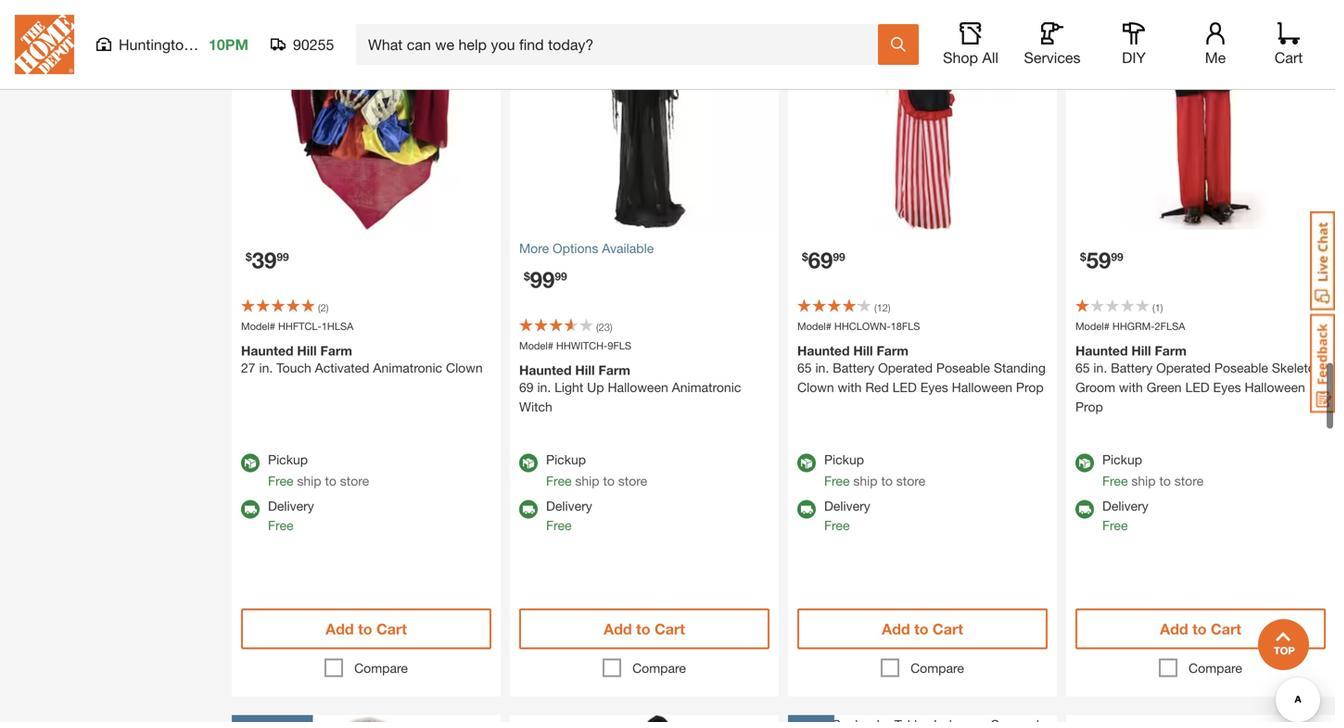 Task type: describe. For each thing, give the bounding box(es) containing it.
available shipping image for 69
[[798, 500, 816, 519]]

65 in. battery operated poseable standing clown with red led eyes halloween prop image
[[788, 0, 1057, 230]]

available for pickup image for 39
[[241, 454, 260, 472]]

prop for 59
[[1076, 399, 1103, 415]]

18fls
[[891, 320, 920, 332]]

store for 69
[[897, 473, 926, 489]]

cart link
[[1269, 22, 1309, 67]]

69 in. light up halloween animatronic witch image
[[510, 0, 779, 230]]

park
[[196, 36, 226, 53]]

haunted for 39
[[241, 343, 294, 358]]

model# hhgrm-2flsa
[[1076, 320, 1186, 332]]

pickup free ship to store for 39
[[268, 452, 369, 489]]

all
[[983, 49, 999, 66]]

green
[[1147, 380, 1182, 395]]

cart for 69
[[933, 620, 963, 638]]

90255
[[293, 36, 334, 53]]

hill for 59
[[1132, 343, 1151, 358]]

( 23 )
[[596, 321, 613, 333]]

prop for 69
[[1016, 380, 1044, 395]]

2 store from the left
[[618, 473, 647, 489]]

me
[[1205, 49, 1226, 66]]

hill for 69
[[854, 343, 873, 358]]

hill inside haunted hill farm 69 in. light up halloween animatronic witch
[[575, 363, 595, 378]]

hhftcl-
[[278, 320, 322, 332]]

farm for 69
[[877, 343, 909, 358]]

shop all button
[[941, 22, 1001, 67]]

2 delivery free from the left
[[546, 498, 592, 533]]

model# for 69
[[798, 320, 832, 332]]

available for pickup image for 69 in. light up halloween animatronic witch image's available shipping icon
[[519, 454, 538, 472]]

activated
[[315, 360, 370, 376]]

27 in. touch activated animatronic clown image
[[232, 0, 501, 230]]

0 vertical spatial 69
[[808, 247, 833, 273]]

1
[[1155, 302, 1161, 314]]

cart for 59
[[1211, 620, 1242, 638]]

ship for 39
[[297, 473, 321, 489]]

light
[[555, 380, 584, 395]]

) up 9fls
[[610, 321, 613, 333]]

$ 69 99
[[802, 247, 846, 273]]

$ for 39
[[246, 250, 252, 263]]

What can we help you find today? search field
[[368, 25, 877, 64]]

model# for 59
[[1076, 320, 1110, 332]]

pickup for 59
[[1103, 452, 1143, 467]]

pickup for 69
[[824, 452, 864, 467]]

in. for 39
[[259, 360, 273, 376]]

compare for 69
[[911, 661, 964, 676]]

available for pickup image for available shipping image for 69
[[798, 454, 816, 472]]

witch
[[519, 399, 553, 415]]

halloween inside haunted hill farm 69 in. light up halloween animatronic witch
[[608, 380, 668, 395]]

( 12 )
[[875, 302, 891, 314]]

$ 39 99
[[246, 247, 289, 273]]

2 pickup free ship to store from the left
[[546, 452, 647, 489]]

add to cart button for 39
[[241, 609, 492, 650]]

diy button
[[1105, 22, 1164, 67]]

99 for 39
[[277, 250, 289, 263]]

with for 59
[[1119, 380, 1143, 395]]

99 for 59
[[1111, 250, 1124, 263]]

90255 button
[[271, 35, 335, 54]]

operated for 69
[[878, 360, 933, 376]]

1hlsa
[[322, 320, 354, 332]]

$ for 59
[[1080, 250, 1087, 263]]

haunted hill farm 65 in. battery operated poseable standing clown with red led eyes halloween prop
[[798, 343, 1046, 395]]

delivery free for 69
[[824, 498, 871, 533]]

touch
[[276, 360, 311, 376]]

live chat image
[[1310, 211, 1335, 311]]

poseable for 59
[[1215, 360, 1269, 376]]

model# left hhwitch-
[[519, 340, 554, 352]]

add to cart button for 69
[[798, 609, 1048, 650]]

led for 69
[[893, 380, 917, 395]]

farm inside haunted hill farm 69 in. light up halloween animatronic witch
[[599, 363, 631, 378]]

haunted hill farm 27 in. touch activated animatronic clown
[[241, 343, 483, 376]]

the home depot logo image
[[15, 15, 74, 74]]

haunted for 59
[[1076, 343, 1128, 358]]

available shipping image for 69 in. light up halloween animatronic witch image
[[519, 500, 538, 519]]

( for 59
[[1153, 302, 1155, 314]]

add to cart for 69
[[882, 620, 963, 638]]

) for 59
[[1161, 302, 1163, 314]]

battery for 59
[[1111, 360, 1153, 376]]

add to cart for 39
[[326, 620, 407, 638]]

$ for 99
[[524, 270, 530, 283]]

shop all
[[943, 49, 999, 66]]

red
[[866, 380, 889, 395]]

model# hhwitch-9fls
[[519, 340, 632, 352]]

9fls
[[608, 340, 632, 352]]

available for pickup image for 59
[[1076, 454, 1094, 472]]

add to cart for 59
[[1160, 620, 1242, 638]]

add to cart button for 59
[[1076, 609, 1326, 650]]

compare for 59
[[1189, 661, 1243, 676]]

model# hhftcl-1hlsa
[[241, 320, 354, 332]]

more
[[519, 241, 549, 256]]

2 add to cart from the left
[[604, 620, 685, 638]]

in. inside haunted hill farm 69 in. light up halloween animatronic witch
[[537, 380, 551, 395]]

farm for 39
[[320, 343, 352, 358]]

2 ship from the left
[[575, 473, 600, 489]]

me button
[[1186, 22, 1245, 67]]

( 2 )
[[318, 302, 329, 314]]

delivery for 39
[[268, 498, 314, 514]]

skeleton
[[1272, 360, 1323, 376]]



Task type: locate. For each thing, give the bounding box(es) containing it.
eyes for 59
[[1214, 380, 1241, 395]]

delivery free for 59
[[1103, 498, 1149, 533]]

store
[[340, 473, 369, 489], [618, 473, 647, 489], [897, 473, 926, 489], [1175, 473, 1204, 489]]

) for 69
[[888, 302, 891, 314]]

(
[[318, 302, 321, 314], [875, 302, 877, 314], [1153, 302, 1155, 314], [596, 321, 599, 333]]

farm down 2flsa
[[1155, 343, 1187, 358]]

with left "red"
[[838, 380, 862, 395]]

eyes right green
[[1214, 380, 1241, 395]]

feedback link image
[[1310, 313, 1335, 414]]

1 vertical spatial 69
[[519, 380, 534, 395]]

3 add to cart from the left
[[882, 620, 963, 638]]

) up 1hlsa
[[326, 302, 329, 314]]

available for pickup image
[[241, 454, 260, 472], [1076, 454, 1094, 472]]

compare for 39
[[354, 661, 408, 676]]

2 add to cart button from the left
[[519, 609, 770, 650]]

model# left hhftcl-
[[241, 320, 275, 332]]

59
[[1087, 247, 1111, 273]]

hill up up
[[575, 363, 595, 378]]

farm down "18fls"
[[877, 343, 909, 358]]

available shipping image for 65 in. battery operated poseable skeleton groom with green led eyes halloween prop image
[[1076, 500, 1094, 519]]

1 vertical spatial clown
[[798, 380, 834, 395]]

halloween down standing
[[952, 380, 1013, 395]]

2 available for pickup image from the left
[[1076, 454, 1094, 472]]

battery
[[833, 360, 875, 376], [1111, 360, 1153, 376]]

3 delivery from the left
[[824, 498, 871, 514]]

3 halloween from the left
[[1245, 380, 1306, 395]]

led right "red"
[[893, 380, 917, 395]]

1 pickup from the left
[[268, 452, 308, 467]]

available for pickup image
[[519, 454, 538, 472], [798, 454, 816, 472]]

ship for 59
[[1132, 473, 1156, 489]]

1 pickup free ship to store from the left
[[268, 452, 369, 489]]

$ up model# hhftcl-1hlsa
[[246, 250, 252, 263]]

1 poseable from the left
[[937, 360, 990, 376]]

99 up model# hhgrm-2flsa
[[1111, 250, 1124, 263]]

in. for 69
[[816, 360, 829, 376]]

$ inside $ 59 99
[[1080, 250, 1087, 263]]

with
[[838, 380, 862, 395], [1119, 380, 1143, 395]]

led
[[893, 380, 917, 395], [1186, 380, 1210, 395]]

eyes inside 'haunted hill farm 65 in. battery operated poseable skeleton groom with green led eyes halloween prop'
[[1214, 380, 1241, 395]]

cart for 39
[[376, 620, 407, 638]]

store for 59
[[1175, 473, 1204, 489]]

pickup free ship to store for 69
[[824, 452, 926, 489]]

1 with from the left
[[838, 380, 862, 395]]

99 inside $ 69 99
[[833, 250, 846, 263]]

2 delivery from the left
[[546, 498, 592, 514]]

poseable inside 'haunted hill farm 65 in. battery operated poseable skeleton groom with green led eyes halloween prop'
[[1215, 360, 1269, 376]]

0 horizontal spatial available for pickup image
[[241, 454, 260, 472]]

poseable inside haunted hill farm 65 in. battery operated poseable standing clown with red led eyes halloween prop
[[937, 360, 990, 376]]

battery up "red"
[[833, 360, 875, 376]]

ship
[[297, 473, 321, 489], [575, 473, 600, 489], [854, 473, 878, 489], [1132, 473, 1156, 489]]

2 horizontal spatial halloween
[[1245, 380, 1306, 395]]

0 horizontal spatial available shipping image
[[241, 500, 260, 519]]

compare
[[354, 661, 408, 676], [633, 661, 686, 676], [911, 661, 964, 676], [1189, 661, 1243, 676]]

1 horizontal spatial poseable
[[1215, 360, 1269, 376]]

add
[[326, 620, 354, 638], [604, 620, 632, 638], [882, 620, 910, 638], [1160, 620, 1189, 638]]

pickup for 39
[[268, 452, 308, 467]]

in. up "witch"
[[537, 380, 551, 395]]

69 inside haunted hill farm 69 in. light up halloween animatronic witch
[[519, 380, 534, 395]]

haunted up groom
[[1076, 343, 1128, 358]]

pickup free ship to store
[[268, 452, 369, 489], [546, 452, 647, 489], [824, 452, 926, 489], [1103, 452, 1204, 489]]

cart
[[1275, 49, 1303, 66], [376, 620, 407, 638], [655, 620, 685, 638], [933, 620, 963, 638], [1211, 620, 1242, 638]]

haunted for 69
[[798, 343, 850, 358]]

standing
[[994, 360, 1046, 376]]

( 1 )
[[1153, 302, 1163, 314]]

27
[[241, 360, 256, 376]]

halloween
[[608, 380, 668, 395], [952, 380, 1013, 395], [1245, 380, 1306, 395]]

$ inside $ 39 99
[[246, 250, 252, 263]]

animatronic
[[373, 360, 442, 376], [672, 380, 741, 395]]

1 horizontal spatial operated
[[1157, 360, 1211, 376]]

farm for 59
[[1155, 343, 1187, 358]]

halloween inside 'haunted hill farm 65 in. battery operated poseable skeleton groom with green led eyes halloween prop'
[[1245, 380, 1306, 395]]

69
[[808, 247, 833, 273], [519, 380, 534, 395]]

delivery for 69
[[824, 498, 871, 514]]

add for 39
[[326, 620, 354, 638]]

hill up touch
[[297, 343, 317, 358]]

prop down groom
[[1076, 399, 1103, 415]]

hhwitch-
[[556, 340, 608, 352]]

in. right "27"
[[259, 360, 273, 376]]

99 down more
[[530, 266, 555, 293]]

65 for 59
[[1076, 360, 1090, 376]]

99 up model# hhftcl-1hlsa
[[277, 250, 289, 263]]

4 compare from the left
[[1189, 661, 1243, 676]]

$ for 69
[[802, 250, 808, 263]]

add to cart button
[[241, 609, 492, 650], [519, 609, 770, 650], [798, 609, 1048, 650], [1076, 609, 1326, 650]]

1 horizontal spatial prop
[[1076, 399, 1103, 415]]

battery inside haunted hill farm 65 in. battery operated poseable standing clown with red led eyes halloween prop
[[833, 360, 875, 376]]

poseable left standing
[[937, 360, 990, 376]]

0 horizontal spatial battery
[[833, 360, 875, 376]]

1 add to cart from the left
[[326, 620, 407, 638]]

haunted up "27"
[[241, 343, 294, 358]]

1 store from the left
[[340, 473, 369, 489]]

in. down model# hhclown-18fls
[[816, 360, 829, 376]]

( up 2flsa
[[1153, 302, 1155, 314]]

4 store from the left
[[1175, 473, 1204, 489]]

0 horizontal spatial animatronic
[[373, 360, 442, 376]]

1 65 from the left
[[798, 360, 812, 376]]

1 compare from the left
[[354, 661, 408, 676]]

10pm
[[209, 36, 249, 53]]

services button
[[1023, 22, 1082, 67]]

3 add from the left
[[882, 620, 910, 638]]

0 horizontal spatial halloween
[[608, 380, 668, 395]]

99 for 99
[[555, 270, 567, 283]]

4 delivery from the left
[[1103, 498, 1149, 514]]

3 add to cart button from the left
[[798, 609, 1048, 650]]

farm inside haunted hill farm 27 in. touch activated animatronic clown
[[320, 343, 352, 358]]

haunted inside 'haunted hill farm 65 in. battery operated poseable skeleton groom with green led eyes halloween prop'
[[1076, 343, 1128, 358]]

groom
[[1076, 380, 1116, 395]]

in. inside 'haunted hill farm 65 in. battery operated poseable skeleton groom with green led eyes halloween prop'
[[1094, 360, 1108, 376]]

huntington
[[119, 36, 192, 53]]

2 add from the left
[[604, 620, 632, 638]]

battery up green
[[1111, 360, 1153, 376]]

halloween for 69
[[952, 380, 1013, 395]]

1 battery from the left
[[833, 360, 875, 376]]

0 horizontal spatial available shipping image
[[519, 500, 538, 519]]

hill inside haunted hill farm 65 in. battery operated poseable standing clown with red led eyes halloween prop
[[854, 343, 873, 358]]

poseable
[[937, 360, 990, 376], [1215, 360, 1269, 376]]

haunted
[[241, 343, 294, 358], [798, 343, 850, 358], [1076, 343, 1128, 358], [519, 363, 572, 378]]

2 compare from the left
[[633, 661, 686, 676]]

1 available for pickup image from the left
[[519, 454, 538, 472]]

clown inside haunted hill farm 65 in. battery operated poseable standing clown with red led eyes halloween prop
[[798, 380, 834, 395]]

0 horizontal spatial available for pickup image
[[519, 454, 538, 472]]

store for 39
[[340, 473, 369, 489]]

1 horizontal spatial with
[[1119, 380, 1143, 395]]

eyes for 69
[[921, 380, 949, 395]]

1 horizontal spatial available for pickup image
[[1076, 454, 1094, 472]]

2 battery from the left
[[1111, 360, 1153, 376]]

99 inside $ 59 99
[[1111, 250, 1124, 263]]

farm inside haunted hill farm 65 in. battery operated poseable standing clown with red led eyes halloween prop
[[877, 343, 909, 358]]

3 ship from the left
[[854, 473, 878, 489]]

led for 59
[[1186, 380, 1210, 395]]

( up hhclown-
[[875, 302, 877, 314]]

99 for 69
[[833, 250, 846, 263]]

$
[[246, 250, 252, 263], [802, 250, 808, 263], [1080, 250, 1087, 263], [524, 270, 530, 283]]

65 in. battery operated poseable skeleton groom with green led eyes halloween prop image
[[1066, 0, 1335, 230]]

)
[[326, 302, 329, 314], [888, 302, 891, 314], [1161, 302, 1163, 314], [610, 321, 613, 333]]

4 add from the left
[[1160, 620, 1189, 638]]

0 vertical spatial clown
[[446, 360, 483, 376]]

animatronic inside haunted hill farm 69 in. light up halloween animatronic witch
[[672, 380, 741, 395]]

0 horizontal spatial with
[[838, 380, 862, 395]]

clown inside haunted hill farm 27 in. touch activated animatronic clown
[[446, 360, 483, 376]]

39
[[252, 247, 277, 273]]

delivery
[[268, 498, 314, 514], [546, 498, 592, 514], [824, 498, 871, 514], [1103, 498, 1149, 514]]

2 halloween from the left
[[952, 380, 1013, 395]]

4 pickup from the left
[[1103, 452, 1143, 467]]

99 inside $ 99 99
[[555, 270, 567, 283]]

1 delivery free from the left
[[268, 498, 314, 533]]

model# for 39
[[241, 320, 275, 332]]

23
[[599, 321, 610, 333]]

4 delivery free from the left
[[1103, 498, 1149, 533]]

haunted inside haunted hill farm 27 in. touch activated animatronic clown
[[241, 343, 294, 358]]

65 down model# hhclown-18fls
[[798, 360, 812, 376]]

2 with from the left
[[1119, 380, 1143, 395]]

1 available for pickup image from the left
[[241, 454, 260, 472]]

pickup
[[268, 452, 308, 467], [546, 452, 586, 467], [824, 452, 864, 467], [1103, 452, 1143, 467]]

farm inside 'haunted hill farm 65 in. battery operated poseable skeleton groom with green led eyes halloween prop'
[[1155, 343, 1187, 358]]

with inside 'haunted hill farm 65 in. battery operated poseable skeleton groom with green led eyes halloween prop'
[[1119, 380, 1143, 395]]

4 add to cart button from the left
[[1076, 609, 1326, 650]]

3 pickup free ship to store from the left
[[824, 452, 926, 489]]

1 available shipping image from the left
[[241, 500, 260, 519]]

hill inside haunted hill farm 27 in. touch activated animatronic clown
[[297, 343, 317, 358]]

( up hhftcl-
[[318, 302, 321, 314]]

farm
[[320, 343, 352, 358], [877, 343, 909, 358], [1155, 343, 1187, 358], [599, 363, 631, 378]]

1 horizontal spatial eyes
[[1214, 380, 1241, 395]]

prop down standing
[[1016, 380, 1044, 395]]

add for 69
[[882, 620, 910, 638]]

0 horizontal spatial led
[[893, 380, 917, 395]]

farm down 9fls
[[599, 363, 631, 378]]

99 up model# hhclown-18fls
[[833, 250, 846, 263]]

with for 69
[[838, 380, 862, 395]]

up
[[587, 380, 604, 395]]

2 available shipping image from the left
[[798, 500, 816, 519]]

1 add to cart button from the left
[[241, 609, 492, 650]]

1 horizontal spatial 65
[[1076, 360, 1090, 376]]

12
[[877, 302, 888, 314]]

delivery free
[[268, 498, 314, 533], [546, 498, 592, 533], [824, 498, 871, 533], [1103, 498, 1149, 533]]

more options available
[[519, 241, 654, 256]]

1 horizontal spatial available for pickup image
[[798, 454, 816, 472]]

model# left hhgrm- at the top of the page
[[1076, 320, 1110, 332]]

in. inside haunted hill farm 27 in. touch activated animatronic clown
[[259, 360, 273, 376]]

diy
[[1122, 49, 1146, 66]]

$ 99 99
[[524, 266, 567, 293]]

2 eyes from the left
[[1214, 380, 1241, 395]]

hhgrm-
[[1113, 320, 1155, 332]]

hill
[[297, 343, 317, 358], [854, 343, 873, 358], [1132, 343, 1151, 358], [575, 363, 595, 378]]

65 for 69
[[798, 360, 812, 376]]

halloween for 59
[[1245, 380, 1306, 395]]

shop
[[943, 49, 978, 66]]

1 led from the left
[[893, 380, 917, 395]]

( for 39
[[318, 302, 321, 314]]

1 horizontal spatial 69
[[808, 247, 833, 273]]

available shipping image
[[519, 500, 538, 519], [1076, 500, 1094, 519]]

3 compare from the left
[[911, 661, 964, 676]]

4 add to cart from the left
[[1160, 620, 1242, 638]]

haunted down model# hhclown-18fls
[[798, 343, 850, 358]]

battery inside 'haunted hill farm 65 in. battery operated poseable skeleton groom with green led eyes halloween prop'
[[1111, 360, 1153, 376]]

animatronic inside haunted hill farm 27 in. touch activated animatronic clown
[[373, 360, 442, 376]]

model#
[[241, 320, 275, 332], [798, 320, 832, 332], [1076, 320, 1110, 332], [519, 340, 554, 352]]

led inside 'haunted hill farm 65 in. battery operated poseable skeleton groom with green led eyes halloween prop'
[[1186, 380, 1210, 395]]

operated inside 'haunted hill farm 65 in. battery operated poseable skeleton groom with green led eyes halloween prop'
[[1157, 360, 1211, 376]]

2 led from the left
[[1186, 380, 1210, 395]]

farm up activated
[[320, 343, 352, 358]]

with inside haunted hill farm 65 in. battery operated poseable standing clown with red led eyes halloween prop
[[838, 380, 862, 395]]

battery for 69
[[833, 360, 875, 376]]

prop inside 'haunted hill farm 65 in. battery operated poseable skeleton groom with green led eyes halloween prop'
[[1076, 399, 1103, 415]]

65 inside 'haunted hill farm 65 in. battery operated poseable skeleton groom with green led eyes halloween prop'
[[1076, 360, 1090, 376]]

0 horizontal spatial operated
[[878, 360, 933, 376]]

1 horizontal spatial available shipping image
[[798, 500, 816, 519]]

halloween inside haunted hill farm 65 in. battery operated poseable standing clown with red led eyes halloween prop
[[952, 380, 1013, 395]]

$ inside $ 69 99
[[802, 250, 808, 263]]

hill down hhgrm- at the top of the page
[[1132, 343, 1151, 358]]

2 65 from the left
[[1076, 360, 1090, 376]]

1 horizontal spatial halloween
[[952, 380, 1013, 395]]

add to cart
[[326, 620, 407, 638], [604, 620, 685, 638], [882, 620, 963, 638], [1160, 620, 1242, 638]]

with left green
[[1119, 380, 1143, 395]]

0 vertical spatial animatronic
[[373, 360, 442, 376]]

operated up "red"
[[878, 360, 933, 376]]

$ down more
[[524, 270, 530, 283]]

hill for 39
[[297, 343, 317, 358]]

prop
[[1016, 380, 1044, 395], [1076, 399, 1103, 415]]

operated
[[878, 360, 933, 376], [1157, 360, 1211, 376]]

led right green
[[1186, 380, 1210, 395]]

eyes right "red"
[[921, 380, 949, 395]]

free
[[268, 473, 294, 489], [546, 473, 572, 489], [824, 473, 850, 489], [1103, 473, 1128, 489], [268, 518, 294, 533], [546, 518, 572, 533], [824, 518, 850, 533], [1103, 518, 1128, 533]]

1 horizontal spatial clown
[[798, 380, 834, 395]]

65 inside haunted hill farm 65 in. battery operated poseable standing clown with red led eyes halloween prop
[[798, 360, 812, 376]]

available shipping image for 39
[[241, 500, 260, 519]]

2 available for pickup image from the left
[[798, 454, 816, 472]]

hill inside 'haunted hill farm 65 in. battery operated poseable skeleton groom with green led eyes halloween prop'
[[1132, 343, 1151, 358]]

1 horizontal spatial led
[[1186, 380, 1210, 395]]

0 horizontal spatial clown
[[446, 360, 483, 376]]

operated for 59
[[1157, 360, 1211, 376]]

65 up groom
[[1076, 360, 1090, 376]]

1 horizontal spatial available shipping image
[[1076, 500, 1094, 519]]

3 store from the left
[[897, 473, 926, 489]]

in. for 59
[[1094, 360, 1108, 376]]

2 poseable from the left
[[1215, 360, 1269, 376]]

0 horizontal spatial prop
[[1016, 380, 1044, 395]]

ship for 69
[[854, 473, 878, 489]]

1 available shipping image from the left
[[519, 500, 538, 519]]

delivery free for 39
[[268, 498, 314, 533]]

1 eyes from the left
[[921, 380, 949, 395]]

options
[[553, 241, 598, 256]]

to
[[325, 473, 337, 489], [603, 473, 615, 489], [881, 473, 893, 489], [1160, 473, 1171, 489], [358, 620, 372, 638], [636, 620, 651, 638], [914, 620, 929, 638], [1193, 620, 1207, 638]]

0 horizontal spatial eyes
[[921, 380, 949, 395]]

) up 2flsa
[[1161, 302, 1163, 314]]

eyes inside haunted hill farm 65 in. battery operated poseable standing clown with red led eyes halloween prop
[[921, 380, 949, 395]]

in.
[[259, 360, 273, 376], [816, 360, 829, 376], [1094, 360, 1108, 376], [537, 380, 551, 395]]

2
[[321, 302, 326, 314]]

1 halloween from the left
[[608, 380, 668, 395]]

( for 69
[[875, 302, 877, 314]]

led inside haunted hill farm 65 in. battery operated poseable standing clown with red led eyes halloween prop
[[893, 380, 917, 395]]

3 delivery free from the left
[[824, 498, 871, 533]]

0 horizontal spatial poseable
[[937, 360, 990, 376]]

0 horizontal spatial 69
[[519, 380, 534, 395]]

haunted inside haunted hill farm 69 in. light up halloween animatronic witch
[[519, 363, 572, 378]]

69 up "witch"
[[519, 380, 534, 395]]

2flsa
[[1155, 320, 1186, 332]]

huntington park
[[119, 36, 226, 53]]

services
[[1024, 49, 1081, 66]]

model# hhclown-18fls
[[798, 320, 920, 332]]

0 vertical spatial prop
[[1016, 380, 1044, 395]]

1 operated from the left
[[878, 360, 933, 376]]

haunted hill farm 69 in. light up halloween animatronic witch
[[519, 363, 741, 415]]

hhclown-
[[835, 320, 891, 332]]

clown
[[446, 360, 483, 376], [798, 380, 834, 395]]

69 up model# hhclown-18fls
[[808, 247, 833, 273]]

available
[[602, 241, 654, 256]]

) up hhclown-
[[888, 302, 891, 314]]

99 inside $ 39 99
[[277, 250, 289, 263]]

$ up model# hhgrm-2flsa
[[1080, 250, 1087, 263]]

haunted inside haunted hill farm 65 in. battery operated poseable standing clown with red led eyes halloween prop
[[798, 343, 850, 358]]

2 available shipping image from the left
[[1076, 500, 1094, 519]]

poseable for 69
[[937, 360, 990, 376]]

halloween down "skeleton"
[[1245, 380, 1306, 395]]

$ inside $ 99 99
[[524, 270, 530, 283]]

4 pickup free ship to store from the left
[[1103, 452, 1204, 489]]

pickup free ship to store for 59
[[1103, 452, 1204, 489]]

more options available link
[[519, 239, 770, 258]]

2 pickup from the left
[[546, 452, 586, 467]]

hill down hhclown-
[[854, 343, 873, 358]]

in. inside haunted hill farm 65 in. battery operated poseable standing clown with red led eyes halloween prop
[[816, 360, 829, 376]]

1 horizontal spatial animatronic
[[672, 380, 741, 395]]

1 vertical spatial prop
[[1076, 399, 1103, 415]]

add for 59
[[1160, 620, 1189, 638]]

3 pickup from the left
[[824, 452, 864, 467]]

in. up groom
[[1094, 360, 1108, 376]]

99 down options
[[555, 270, 567, 283]]

operated inside haunted hill farm 65 in. battery operated poseable standing clown with red led eyes halloween prop
[[878, 360, 933, 376]]

prop inside haunted hill farm 65 in. battery operated poseable standing clown with red led eyes halloween prop
[[1016, 380, 1044, 395]]

1 ship from the left
[[297, 473, 321, 489]]

1 horizontal spatial battery
[[1111, 360, 1153, 376]]

haunted up light
[[519, 363, 572, 378]]

1 delivery from the left
[[268, 498, 314, 514]]

99
[[277, 250, 289, 263], [833, 250, 846, 263], [1111, 250, 1124, 263], [530, 266, 555, 293], [555, 270, 567, 283]]

poseable left "skeleton"
[[1215, 360, 1269, 376]]

1 vertical spatial animatronic
[[672, 380, 741, 395]]

0 horizontal spatial 65
[[798, 360, 812, 376]]

eyes
[[921, 380, 949, 395], [1214, 380, 1241, 395]]

65
[[798, 360, 812, 376], [1076, 360, 1090, 376]]

model# left hhclown-
[[798, 320, 832, 332]]

2 operated from the left
[[1157, 360, 1211, 376]]

$ up model# hhclown-18fls
[[802, 250, 808, 263]]

$ 59 99
[[1080, 247, 1124, 273]]

halloween right up
[[608, 380, 668, 395]]

delivery for 59
[[1103, 498, 1149, 514]]

haunted hill farm 65 in. battery operated poseable skeleton groom with green led eyes halloween prop
[[1076, 343, 1323, 415]]

operated up green
[[1157, 360, 1211, 376]]

( up hhwitch-
[[596, 321, 599, 333]]

4 ship from the left
[[1132, 473, 1156, 489]]

available shipping image
[[241, 500, 260, 519], [798, 500, 816, 519]]

) for 39
[[326, 302, 329, 314]]

1 add from the left
[[326, 620, 354, 638]]



Task type: vqa. For each thing, say whether or not it's contained in the screenshot.


